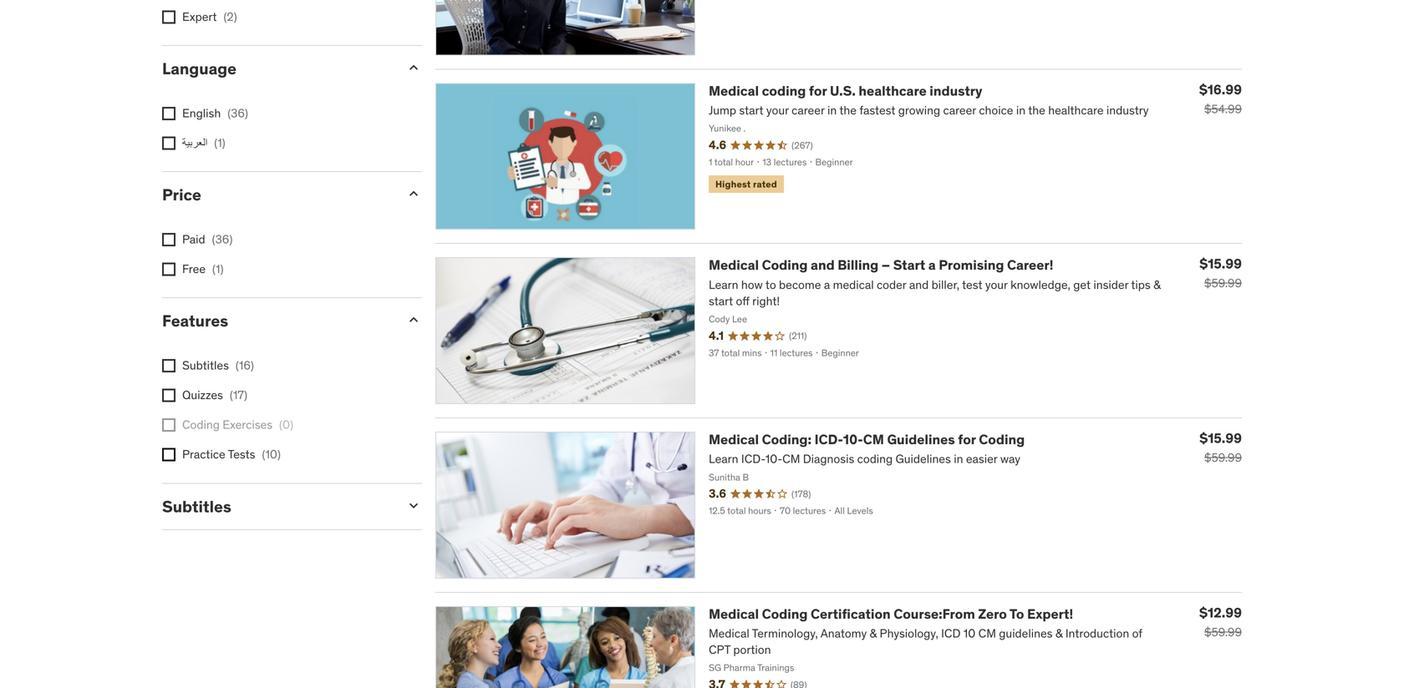 Task type: vqa. For each thing, say whether or not it's contained in the screenshot.


Task type: locate. For each thing, give the bounding box(es) containing it.
small image
[[405, 59, 422, 76], [405, 312, 422, 329], [405, 498, 422, 514]]

subtitles up quizzes
[[182, 358, 229, 373]]

(36)
[[228, 106, 248, 121], [212, 232, 233, 247]]

1 vertical spatial $59.99
[[1205, 451, 1242, 466]]

xsmall image left english
[[162, 107, 176, 120]]

1 vertical spatial for
[[958, 431, 976, 449]]

xsmall image left the free
[[162, 263, 176, 276]]

english
[[182, 106, 221, 121]]

subtitles (16)
[[182, 358, 254, 373]]

2 vertical spatial small image
[[405, 498, 422, 514]]

4 xsmall image from the top
[[162, 389, 176, 403]]

$12.99 $59.99
[[1200, 605, 1242, 640]]

(1) right the free
[[212, 262, 224, 277]]

2 medical from the top
[[709, 257, 759, 274]]

(1)
[[214, 135, 225, 151], [212, 262, 224, 277]]

coding
[[762, 82, 806, 99]]

small image
[[405, 186, 422, 202]]

guidelines
[[887, 431, 955, 449]]

1 vertical spatial subtitles
[[162, 497, 231, 517]]

xsmall image for paid
[[162, 233, 176, 247]]

xsmall image for price
[[162, 263, 176, 276]]

3 xsmall image from the top
[[162, 233, 176, 247]]

1 vertical spatial $15.99 $59.99
[[1200, 430, 1242, 466]]

promising
[[939, 257, 1004, 274]]

medical
[[709, 82, 759, 99], [709, 257, 759, 274], [709, 431, 759, 449], [709, 606, 759, 623]]

4 medical from the top
[[709, 606, 759, 623]]

features button
[[162, 311, 392, 331]]

xsmall image left coding exercises (0)
[[162, 419, 176, 432]]

2 $15.99 $59.99 from the top
[[1200, 430, 1242, 466]]

(1) for language
[[214, 135, 225, 151]]

(10)
[[262, 447, 281, 463]]

language button
[[162, 59, 392, 79]]

1 vertical spatial $15.99
[[1200, 430, 1242, 447]]

0 vertical spatial (36)
[[228, 106, 248, 121]]

cm
[[863, 431, 884, 449]]

xsmall image left practice
[[162, 449, 176, 462]]

(36) right english
[[228, 106, 248, 121]]

practice tests (10)
[[182, 447, 281, 463]]

2 small image from the top
[[405, 312, 422, 329]]

for right guidelines
[[958, 431, 976, 449]]

$15.99 for medical coding and billing – start a promising career!
[[1200, 256, 1242, 273]]

coding exercises (0)
[[182, 418, 293, 433]]

(2)
[[224, 9, 237, 24]]

1 small image from the top
[[405, 59, 422, 76]]

2 vertical spatial $59.99
[[1205, 625, 1242, 640]]

1 $59.99 from the top
[[1205, 276, 1242, 291]]

small image for language
[[405, 59, 422, 76]]

1 vertical spatial (1)
[[212, 262, 224, 277]]

subtitles down practice
[[162, 497, 231, 517]]

1 $15.99 $59.99 from the top
[[1200, 256, 1242, 291]]

for
[[809, 82, 827, 99], [958, 431, 976, 449]]

العربية (1)
[[182, 135, 225, 151]]

2 $15.99 from the top
[[1200, 430, 1242, 447]]

coding left the certification
[[762, 606, 808, 623]]

coding
[[762, 257, 808, 274], [182, 418, 220, 433], [979, 431, 1025, 449], [762, 606, 808, 623]]

healthcare
[[859, 82, 927, 99]]

$59.99
[[1205, 276, 1242, 291], [1205, 451, 1242, 466], [1205, 625, 1242, 640]]

3 medical from the top
[[709, 431, 759, 449]]

xsmall image left subtitles (16)
[[162, 359, 176, 373]]

exercises
[[223, 418, 273, 433]]

small image for subtitles
[[405, 498, 422, 514]]

1 xsmall image from the top
[[162, 137, 176, 150]]

0 vertical spatial small image
[[405, 59, 422, 76]]

course:from
[[894, 606, 976, 623]]

(16)
[[236, 358, 254, 373]]

3 small image from the top
[[405, 498, 422, 514]]

subtitles
[[182, 358, 229, 373], [162, 497, 231, 517]]

0 vertical spatial (1)
[[214, 135, 225, 151]]

$16.99 $54.99
[[1200, 81, 1242, 117]]

start
[[894, 257, 926, 274]]

0 vertical spatial for
[[809, 82, 827, 99]]

zero
[[978, 606, 1007, 623]]

0 vertical spatial $15.99
[[1200, 256, 1242, 273]]

2 xsmall image from the top
[[162, 107, 176, 120]]

xsmall image
[[162, 11, 176, 24], [162, 107, 176, 120], [162, 233, 176, 247], [162, 449, 176, 462]]

xsmall image left العربية
[[162, 137, 176, 150]]

$16.99
[[1200, 81, 1242, 98]]

2 $59.99 from the top
[[1205, 451, 1242, 466]]

$12.99
[[1200, 605, 1242, 622]]

for left u.s.
[[809, 82, 827, 99]]

$15.99
[[1200, 256, 1242, 273], [1200, 430, 1242, 447]]

1 xsmall image from the top
[[162, 11, 176, 24]]

tests
[[228, 447, 255, 463]]

language
[[162, 59, 237, 79]]

$15.99 $59.99 for medical coding: icd-10-cm  guidelines for coding
[[1200, 430, 1242, 466]]

1 $15.99 from the top
[[1200, 256, 1242, 273]]

4 xsmall image from the top
[[162, 449, 176, 462]]

0 vertical spatial $59.99
[[1205, 276, 1242, 291]]

1 medical from the top
[[709, 82, 759, 99]]

5 xsmall image from the top
[[162, 419, 176, 432]]

0 horizontal spatial for
[[809, 82, 827, 99]]

0 vertical spatial subtitles
[[182, 358, 229, 373]]

subtitles for subtitles (16)
[[182, 358, 229, 373]]

(1) right العربية
[[214, 135, 225, 151]]

price
[[162, 185, 201, 205]]

$15.99 $59.99
[[1200, 256, 1242, 291], [1200, 430, 1242, 466]]

0 vertical spatial $15.99 $59.99
[[1200, 256, 1242, 291]]

(36) right paid
[[212, 232, 233, 247]]

3 $59.99 from the top
[[1205, 625, 1242, 640]]

2 xsmall image from the top
[[162, 263, 176, 276]]

1 vertical spatial (36)
[[212, 232, 233, 247]]

practice
[[182, 447, 225, 463]]

10-
[[844, 431, 863, 449]]

xsmall image left paid
[[162, 233, 176, 247]]

paid (36)
[[182, 232, 233, 247]]

1 vertical spatial small image
[[405, 312, 422, 329]]

english (36)
[[182, 106, 248, 121]]

xsmall image
[[162, 137, 176, 150], [162, 263, 176, 276], [162, 359, 176, 373], [162, 389, 176, 403], [162, 419, 176, 432]]

xsmall image left quizzes
[[162, 389, 176, 403]]

xsmall image left the expert
[[162, 11, 176, 24]]



Task type: describe. For each thing, give the bounding box(es) containing it.
medical for medical coding certification course:from zero to expert!
[[709, 606, 759, 623]]

(0)
[[279, 418, 293, 433]]

expert
[[182, 9, 217, 24]]

coding:
[[762, 431, 812, 449]]

3 xsmall image from the top
[[162, 359, 176, 373]]

medical coding certification course:from zero to expert!
[[709, 606, 1074, 623]]

(1) for price
[[212, 262, 224, 277]]

medical coding: icd-10-cm  guidelines for coding
[[709, 431, 1025, 449]]

xsmall image for practice
[[162, 449, 176, 462]]

coding left and
[[762, 257, 808, 274]]

xsmall image for features
[[162, 389, 176, 403]]

expert (2)
[[182, 9, 237, 24]]

–
[[882, 257, 891, 274]]

$59.99 for coding
[[1205, 451, 1242, 466]]

medical coding and billing – start a promising career! link
[[709, 257, 1054, 274]]

xsmall image for english
[[162, 107, 176, 120]]

coding right guidelines
[[979, 431, 1025, 449]]

(36) for price
[[212, 232, 233, 247]]

medical for medical coding and billing – start a promising career!
[[709, 257, 759, 274]]

small image for features
[[405, 312, 422, 329]]

certification
[[811, 606, 891, 623]]

medical coding for u.s. healthcare industry
[[709, 82, 983, 99]]

$59.99 for promising
[[1205, 276, 1242, 291]]

(17)
[[230, 388, 247, 403]]

$59.99 inside $12.99 $59.99
[[1205, 625, 1242, 640]]

1 horizontal spatial for
[[958, 431, 976, 449]]

$54.99
[[1205, 101, 1242, 117]]

العربية
[[182, 135, 208, 151]]

free (1)
[[182, 262, 224, 277]]

subtitles for subtitles
[[162, 497, 231, 517]]

medical coding: icd-10-cm  guidelines for coding link
[[709, 431, 1025, 449]]

quizzes (17)
[[182, 388, 247, 403]]

medical coding and billing – start a promising career!
[[709, 257, 1054, 274]]

expert!
[[1028, 606, 1074, 623]]

coding down quizzes
[[182, 418, 220, 433]]

medical for medical coding: icd-10-cm  guidelines for coding
[[709, 431, 759, 449]]

free
[[182, 262, 206, 277]]

career!
[[1007, 257, 1054, 274]]

price button
[[162, 185, 392, 205]]

medical coding for u.s. healthcare industry link
[[709, 82, 983, 99]]

$15.99 $59.99 for medical coding and billing – start a promising career!
[[1200, 256, 1242, 291]]

icd-
[[815, 431, 844, 449]]

industry
[[930, 82, 983, 99]]

medical for medical coding for u.s. healthcare industry
[[709, 82, 759, 99]]

features
[[162, 311, 228, 331]]

a
[[929, 257, 936, 274]]

billing
[[838, 257, 879, 274]]

to
[[1010, 606, 1025, 623]]

(36) for language
[[228, 106, 248, 121]]

medical coding certification course:from zero to expert! link
[[709, 606, 1074, 623]]

$15.99 for medical coding: icd-10-cm  guidelines for coding
[[1200, 430, 1242, 447]]

xsmall image for expert
[[162, 11, 176, 24]]

paid
[[182, 232, 205, 247]]

quizzes
[[182, 388, 223, 403]]

subtitles button
[[162, 497, 392, 517]]

xsmall image for language
[[162, 137, 176, 150]]

u.s.
[[830, 82, 856, 99]]

and
[[811, 257, 835, 274]]



